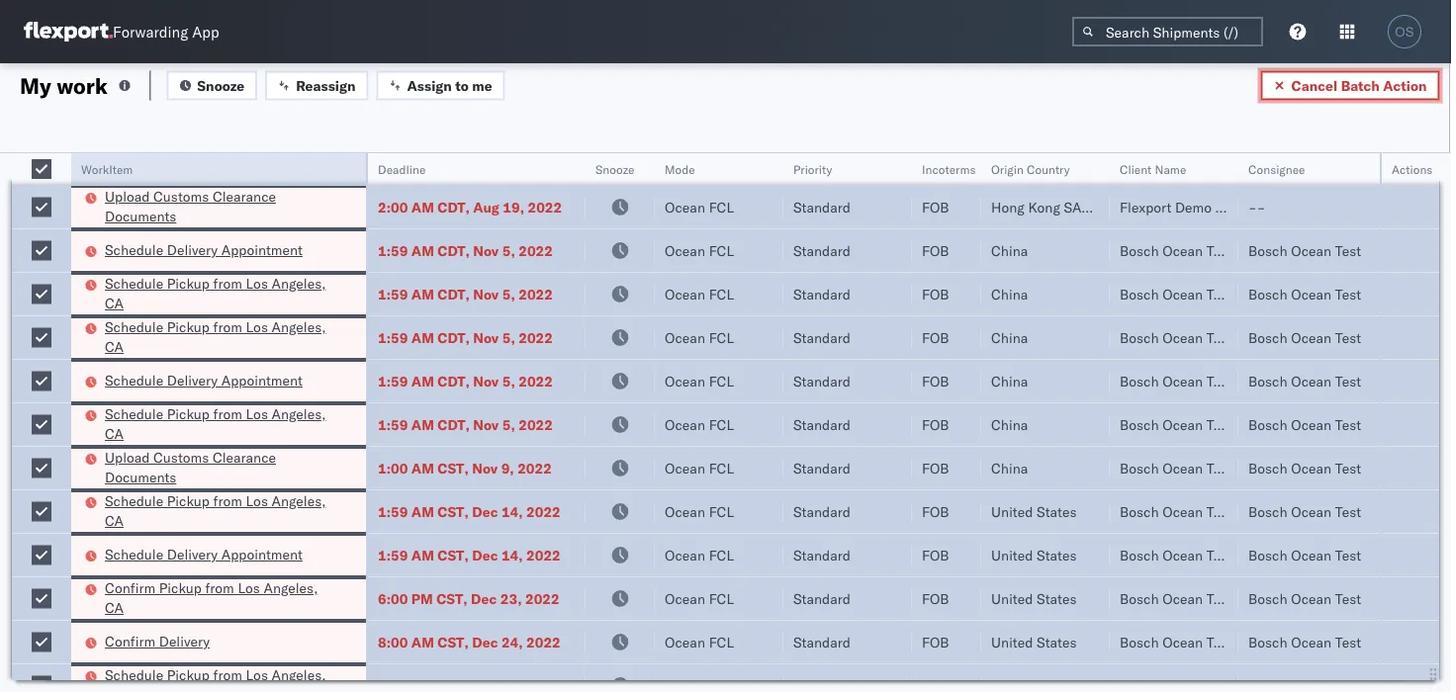 Task type: vqa. For each thing, say whether or not it's contained in the screenshot.
the bottommost Upload Customs Clearance Documents BUTTON
yes



Task type: locate. For each thing, give the bounding box(es) containing it.
14,
[[501, 503, 523, 520], [501, 547, 523, 564]]

standard for 1st schedule pickup from los angeles, ca button from the top
[[793, 285, 851, 303]]

1:59 am cdt, nov 5, 2022 for 2nd schedule pickup from los angeles, ca button from the bottom of the page
[[378, 416, 553, 433]]

3 states from the top
[[1037, 590, 1077, 607]]

1 fcl from the top
[[709, 198, 734, 216]]

1:59 am cst, dec 14, 2022 for schedule pickup from los angeles, ca
[[378, 503, 561, 520]]

upload customs clearance documents for 1:00
[[105, 449, 276, 486]]

9 fob from the top
[[922, 547, 949, 564]]

confirm inside confirm pickup from los angeles, ca
[[105, 580, 155, 597]]

standard for 3rd schedule delivery appointment button from the top
[[793, 547, 851, 564]]

1 vertical spatial schedule delivery appointment
[[105, 372, 303, 389]]

3 appointment from the top
[[221, 546, 303, 563]]

united states
[[991, 503, 1077, 520], [991, 547, 1077, 564], [991, 590, 1077, 607], [991, 634, 1077, 651]]

dec left 23,
[[471, 590, 497, 607]]

2 vertical spatial appointment
[[221, 546, 303, 563]]

14, for schedule delivery appointment
[[501, 547, 523, 564]]

cst, left 9,
[[438, 459, 469, 477]]

5 schedule from the top
[[105, 406, 163, 423]]

schedule pickup from los angeles, ca button
[[105, 274, 340, 316], [105, 318, 340, 359], [105, 405, 340, 446], [105, 492, 340, 533]]

consignee inside button
[[1248, 162, 1305, 177]]

1 vertical spatial schedule delivery appointment button
[[105, 371, 303, 393]]

pickup for 1st schedule pickup from los angeles, ca button from the bottom
[[167, 493, 210, 510]]

delivery
[[167, 241, 218, 259], [167, 372, 218, 389], [167, 546, 218, 563], [159, 633, 210, 650]]

schedule delivery appointment link
[[105, 240, 303, 260], [105, 371, 303, 391], [105, 545, 303, 565]]

fob
[[922, 198, 949, 216], [922, 242, 949, 259], [922, 285, 949, 303], [922, 329, 949, 346], [922, 372, 949, 390], [922, 416, 949, 433], [922, 459, 949, 477], [922, 503, 949, 520], [922, 547, 949, 564], [922, 590, 949, 607], [922, 634, 949, 651]]

10 ocean fcl from the top
[[665, 590, 734, 607]]

appointment
[[221, 241, 303, 259], [221, 372, 303, 389], [221, 546, 303, 563]]

1 cdt, from the top
[[438, 198, 470, 216]]

2 standard from the top
[[793, 242, 851, 259]]

1 vertical spatial upload customs clearance documents
[[105, 449, 276, 486]]

0 vertical spatial 1:59 am cst, dec 14, 2022
[[378, 503, 561, 520]]

appointment for 2nd schedule delivery appointment link from the top of the page
[[221, 372, 303, 389]]

11 fcl from the top
[[709, 634, 734, 651]]

8 am from the top
[[411, 503, 434, 520]]

4 cdt, from the top
[[438, 329, 470, 346]]

dec
[[472, 503, 498, 520], [472, 547, 498, 564], [471, 590, 497, 607], [472, 634, 498, 651]]

7 schedule from the top
[[105, 546, 163, 563]]

test
[[1207, 242, 1233, 259], [1335, 242, 1361, 259], [1207, 285, 1233, 303], [1335, 285, 1361, 303], [1207, 329, 1233, 346], [1335, 329, 1361, 346], [1207, 372, 1233, 390], [1335, 372, 1361, 390], [1207, 416, 1233, 433], [1335, 416, 1361, 433], [1207, 459, 1233, 477], [1335, 459, 1361, 477], [1207, 503, 1233, 520], [1335, 503, 1361, 520], [1207, 547, 1233, 564], [1335, 547, 1361, 564], [1207, 590, 1233, 607], [1335, 590, 1361, 607], [1207, 634, 1233, 651], [1335, 634, 1361, 651]]

0 vertical spatial upload
[[105, 188, 150, 205]]

1:00
[[378, 459, 408, 477]]

from for 1st schedule pickup from los angeles, ca button from the top schedule pickup from los angeles, ca link
[[213, 275, 242, 292]]

snooze left 'mode'
[[595, 162, 634, 177]]

clearance
[[213, 188, 276, 205], [213, 449, 276, 466]]

bosch ocean test
[[1120, 242, 1233, 259], [1248, 242, 1361, 259], [1120, 285, 1233, 303], [1248, 285, 1361, 303], [1120, 329, 1233, 346], [1248, 329, 1361, 346], [1120, 372, 1233, 390], [1248, 372, 1361, 390], [1120, 416, 1233, 433], [1248, 416, 1361, 433], [1120, 459, 1233, 477], [1248, 459, 1361, 477], [1120, 503, 1233, 520], [1248, 503, 1361, 520], [1120, 547, 1233, 564], [1248, 547, 1361, 564], [1120, 590, 1233, 607], [1248, 590, 1361, 607], [1120, 634, 1233, 651], [1248, 634, 1361, 651]]

1 schedule delivery appointment from the top
[[105, 241, 303, 259]]

2 vertical spatial schedule delivery appointment
[[105, 546, 303, 563]]

1 vertical spatial upload
[[105, 449, 150, 466]]

11 ocean fcl from the top
[[665, 634, 734, 651]]

schedule delivery appointment
[[105, 241, 303, 259], [105, 372, 303, 389], [105, 546, 303, 563]]

1 1:59 am cst, dec 14, 2022 from the top
[[378, 503, 561, 520]]

cst,
[[438, 459, 469, 477], [438, 503, 469, 520], [438, 547, 469, 564], [436, 590, 468, 607], [438, 634, 469, 651]]

2 confirm from the top
[[105, 633, 155, 650]]

cst, for schedule delivery appointment
[[438, 547, 469, 564]]

nov for second schedule delivery appointment button from the top of the page
[[473, 372, 499, 390]]

5,
[[502, 242, 515, 259], [502, 285, 515, 303], [502, 329, 515, 346], [502, 372, 515, 390], [502, 416, 515, 433]]

2 upload customs clearance documents button from the top
[[105, 448, 340, 490]]

2 schedule pickup from los angeles, ca link from the top
[[105, 318, 340, 357]]

confirm up confirm delivery
[[105, 580, 155, 597]]

hong kong sar china
[[991, 198, 1131, 216]]

schedule pickup from los angeles, ca link for 1st schedule pickup from los angeles, ca button from the bottom
[[105, 492, 340, 531]]

0 vertical spatial customs
[[153, 188, 209, 205]]

2 states from the top
[[1037, 547, 1077, 564]]

ocean fcl for 1st schedule delivery appointment button from the top
[[665, 242, 734, 259]]

1 ca from the top
[[105, 295, 124, 312]]

1 documents from the top
[[105, 208, 176, 225]]

2 ca from the top
[[105, 338, 124, 356]]

resize handle column header
[[47, 153, 71, 692], [342, 153, 366, 692], [562, 153, 586, 692], [631, 153, 655, 692], [760, 153, 783, 692], [888, 153, 912, 692], [958, 153, 981, 692], [1086, 153, 1110, 692], [1215, 153, 1238, 692], [1413, 153, 1436, 692], [1416, 153, 1439, 692]]

1 vertical spatial documents
[[105, 469, 176, 486]]

8 resize handle column header from the left
[[1086, 153, 1110, 692]]

0 vertical spatial documents
[[105, 208, 176, 225]]

states for confirm pickup from los angeles, ca
[[1037, 590, 1077, 607]]

Search Shipments (/) text field
[[1072, 17, 1263, 46]]

4 ocean fcl from the top
[[665, 329, 734, 346]]

cancel
[[1291, 77, 1338, 94]]

nov for second schedule pickup from los angeles, ca button from the top
[[473, 329, 499, 346]]

1 vertical spatial 14,
[[501, 547, 523, 564]]

cst, up 6:00 pm cst, dec 23, 2022
[[438, 547, 469, 564]]

1 vertical spatial snooze
[[595, 162, 634, 177]]

schedule pickup from los angeles, ca
[[105, 275, 326, 312], [105, 319, 326, 356], [105, 406, 326, 443], [105, 493, 326, 530]]

schedule pickup from los angeles, ca link
[[105, 274, 340, 314], [105, 318, 340, 357], [105, 405, 340, 444], [105, 492, 340, 531]]

None checkbox
[[32, 159, 51, 179], [32, 197, 51, 217], [32, 241, 51, 261], [32, 284, 51, 304], [32, 415, 51, 435], [32, 546, 51, 565], [32, 589, 51, 609], [32, 676, 51, 692], [32, 159, 51, 179], [32, 197, 51, 217], [32, 241, 51, 261], [32, 284, 51, 304], [32, 415, 51, 435], [32, 546, 51, 565], [32, 589, 51, 609], [32, 676, 51, 692]]

assign to me
[[407, 77, 492, 94]]

1:59 am cst, dec 14, 2022 for schedule delivery appointment
[[378, 547, 561, 564]]

None checkbox
[[32, 328, 51, 348], [32, 371, 51, 391], [32, 458, 51, 478], [32, 502, 51, 522], [32, 633, 51, 652], [32, 328, 51, 348], [32, 371, 51, 391], [32, 458, 51, 478], [32, 502, 51, 522], [32, 633, 51, 652]]

0 vertical spatial clearance
[[213, 188, 276, 205]]

2 14, from the top
[[501, 547, 523, 564]]

1 united states from the top
[[991, 503, 1077, 520]]

name
[[1155, 162, 1186, 177]]

0 vertical spatial upload customs clearance documents button
[[105, 187, 340, 229]]

pickup
[[167, 275, 210, 292], [167, 319, 210, 336], [167, 406, 210, 423], [167, 493, 210, 510], [159, 580, 202, 597]]

5 5, from the top
[[502, 416, 515, 433]]

1 vertical spatial confirm
[[105, 633, 155, 650]]

4 5, from the top
[[502, 372, 515, 390]]

standard for second schedule pickup from los angeles, ca button from the top
[[793, 329, 851, 346]]

ocean fcl for second schedule delivery appointment button from the top of the page
[[665, 372, 734, 390]]

consignee up the --
[[1248, 162, 1305, 177]]

standard for 1st schedule delivery appointment button from the top
[[793, 242, 851, 259]]

1 vertical spatial upload customs clearance documents button
[[105, 448, 340, 490]]

upload customs clearance documents
[[105, 188, 276, 225], [105, 449, 276, 486]]

workitem button
[[71, 157, 346, 177]]

4 ca from the top
[[105, 512, 124, 530]]

confirm pickup from los angeles, ca
[[105, 580, 318, 617]]

dec for confirm pickup from los angeles, ca
[[471, 590, 497, 607]]

6 standard from the top
[[793, 416, 851, 433]]

3 5, from the top
[[502, 329, 515, 346]]

consignee
[[1248, 162, 1305, 177], [1215, 198, 1282, 216]]

2 fcl from the top
[[709, 242, 734, 259]]

2 customs from the top
[[153, 449, 209, 466]]

14, down 9,
[[501, 503, 523, 520]]

0 vertical spatial snooze
[[197, 77, 245, 94]]

2:00
[[378, 198, 408, 216]]

1:59 am cst, dec 14, 2022 down "1:00 am cst, nov 9, 2022"
[[378, 503, 561, 520]]

0 vertical spatial upload customs clearance documents
[[105, 188, 276, 225]]

2022
[[528, 198, 562, 216], [519, 242, 553, 259], [519, 285, 553, 303], [519, 329, 553, 346], [519, 372, 553, 390], [519, 416, 553, 433], [517, 459, 552, 477], [526, 503, 561, 520], [526, 547, 561, 564], [525, 590, 560, 607], [526, 634, 561, 651]]

0 vertical spatial consignee
[[1248, 162, 1305, 177]]

9 standard from the top
[[793, 547, 851, 564]]

upload customs clearance documents for 2:00
[[105, 188, 276, 225]]

2 united from the top
[[991, 547, 1033, 564]]

14, up 23,
[[501, 547, 523, 564]]

confirm for confirm delivery
[[105, 633, 155, 650]]

5 ocean fcl from the top
[[665, 372, 734, 390]]

delivery for 1st schedule delivery appointment button from the top
[[167, 241, 218, 259]]

united
[[991, 503, 1033, 520], [991, 547, 1033, 564], [991, 590, 1033, 607], [991, 634, 1033, 651]]

2 vertical spatial schedule delivery appointment button
[[105, 545, 303, 567]]

los
[[246, 275, 268, 292], [246, 319, 268, 336], [246, 406, 268, 423], [246, 493, 268, 510], [238, 580, 260, 597]]

0 horizontal spatial snooze
[[197, 77, 245, 94]]

1 united from the top
[[991, 503, 1033, 520]]

2 united states from the top
[[991, 547, 1077, 564]]

8 fcl from the top
[[709, 503, 734, 520]]

1 confirm from the top
[[105, 580, 155, 597]]

0 vertical spatial appointment
[[221, 241, 303, 259]]

ocean fcl for 'upload customs clearance documents' button for 2:00 am cdt, aug 19, 2022
[[665, 198, 734, 216]]

bosch
[[1120, 242, 1159, 259], [1248, 242, 1287, 259], [1120, 285, 1159, 303], [1248, 285, 1287, 303], [1120, 329, 1159, 346], [1248, 329, 1287, 346], [1120, 372, 1159, 390], [1248, 372, 1287, 390], [1120, 416, 1159, 433], [1248, 416, 1287, 433], [1120, 459, 1159, 477], [1248, 459, 1287, 477], [1120, 503, 1159, 520], [1248, 503, 1287, 520], [1120, 547, 1159, 564], [1248, 547, 1287, 564], [1120, 590, 1159, 607], [1248, 590, 1287, 607], [1120, 634, 1159, 651], [1248, 634, 1287, 651]]

2 ocean fcl from the top
[[665, 242, 734, 259]]

batch
[[1341, 77, 1380, 94]]

customs
[[153, 188, 209, 205], [153, 449, 209, 466]]

aug
[[473, 198, 499, 216]]

3 schedule delivery appointment button from the top
[[105, 545, 303, 567]]

0 vertical spatial upload customs clearance documents link
[[105, 187, 340, 227]]

3 resize handle column header from the left
[[562, 153, 586, 692]]

1 vertical spatial 1:59 am cst, dec 14, 2022
[[378, 547, 561, 564]]

1 schedule pickup from los angeles, ca button from the top
[[105, 274, 340, 316]]

1 1:59 from the top
[[378, 242, 408, 259]]

standard for second schedule delivery appointment button from the top of the page
[[793, 372, 851, 390]]

angeles,
[[272, 275, 326, 292], [272, 319, 326, 336], [272, 406, 326, 423], [272, 493, 326, 510], [264, 580, 318, 597]]

upload for 1:00 am cst, nov 9, 2022
[[105, 449, 150, 466]]

2 appointment from the top
[[221, 372, 303, 389]]

0 vertical spatial schedule delivery appointment button
[[105, 240, 303, 262]]

10 am from the top
[[411, 634, 434, 651]]

states
[[1037, 503, 1077, 520], [1037, 547, 1077, 564], [1037, 590, 1077, 607], [1037, 634, 1077, 651]]

8 standard from the top
[[793, 503, 851, 520]]

delivery for second schedule delivery appointment button from the top of the page
[[167, 372, 218, 389]]

pickup for 2nd schedule pickup from los angeles, ca button from the bottom of the page
[[167, 406, 210, 423]]

states for schedule pickup from los angeles, ca
[[1037, 503, 1077, 520]]

1 upload from the top
[[105, 188, 150, 205]]

1 customs from the top
[[153, 188, 209, 205]]

me
[[472, 77, 492, 94]]

states for schedule delivery appointment
[[1037, 547, 1077, 564]]

am
[[411, 198, 434, 216], [411, 242, 434, 259], [411, 285, 434, 303], [411, 329, 434, 346], [411, 372, 434, 390], [411, 416, 434, 433], [411, 459, 434, 477], [411, 503, 434, 520], [411, 547, 434, 564], [411, 634, 434, 651]]

schedule
[[105, 241, 163, 259], [105, 275, 163, 292], [105, 319, 163, 336], [105, 372, 163, 389], [105, 406, 163, 423], [105, 493, 163, 510], [105, 546, 163, 563]]

ocean fcl for 1:00 am cst, nov 9, 2022 'upload customs clearance documents' button
[[665, 459, 734, 477]]

1 ocean fcl from the top
[[665, 198, 734, 216]]

nov
[[473, 242, 499, 259], [473, 285, 499, 303], [473, 329, 499, 346], [473, 372, 499, 390], [473, 416, 499, 433], [472, 459, 498, 477]]

cancel batch action
[[1291, 77, 1427, 94]]

5, for second schedule delivery appointment button from the top of the page
[[502, 372, 515, 390]]

standard for 1st schedule pickup from los angeles, ca button from the bottom
[[793, 503, 851, 520]]

5 1:59 am cdt, nov 5, 2022 from the top
[[378, 416, 553, 433]]

upload customs clearance documents button for 2:00 am cdt, aug 19, 2022
[[105, 187, 340, 229]]

0 vertical spatial schedule delivery appointment
[[105, 241, 303, 259]]

resize handle column header for incoterms
[[958, 153, 981, 692]]

1:59 am cst, dec 14, 2022
[[378, 503, 561, 520], [378, 547, 561, 564]]

ocean fcl
[[665, 198, 734, 216], [665, 242, 734, 259], [665, 285, 734, 303], [665, 329, 734, 346], [665, 372, 734, 390], [665, 416, 734, 433], [665, 459, 734, 477], [665, 503, 734, 520], [665, 547, 734, 564], [665, 590, 734, 607], [665, 634, 734, 651]]

3 united states from the top
[[991, 590, 1077, 607]]

3 united from the top
[[991, 590, 1033, 607]]

my
[[20, 72, 51, 99]]

1 vertical spatial upload customs clearance documents link
[[105, 448, 340, 488]]

5 fcl from the top
[[709, 372, 734, 390]]

0 vertical spatial schedule delivery appointment link
[[105, 240, 303, 260]]

confirm pickup from los angeles, ca button
[[105, 579, 340, 620]]

clearance for 1:00
[[213, 449, 276, 466]]

documents
[[105, 208, 176, 225], [105, 469, 176, 486]]

1 horizontal spatial snooze
[[595, 162, 634, 177]]

5 ca from the top
[[105, 599, 124, 617]]

2 1:59 from the top
[[378, 285, 408, 303]]

ca
[[105, 295, 124, 312], [105, 338, 124, 356], [105, 425, 124, 443], [105, 512, 124, 530], [105, 599, 124, 617]]

6 1:59 from the top
[[378, 503, 408, 520]]

5, for second schedule pickup from los angeles, ca button from the top
[[502, 329, 515, 346]]

2 schedule delivery appointment from the top
[[105, 372, 303, 389]]

5, for 2nd schedule pickup from los angeles, ca button from the bottom of the page
[[502, 416, 515, 433]]

upload
[[105, 188, 150, 205], [105, 449, 150, 466]]

reassign
[[296, 77, 356, 94]]

2 vertical spatial schedule delivery appointment link
[[105, 545, 303, 565]]

customs for 2:00
[[153, 188, 209, 205]]

1 vertical spatial customs
[[153, 449, 209, 466]]

5, for 1st schedule delivery appointment button from the top
[[502, 242, 515, 259]]

1 upload customs clearance documents link from the top
[[105, 187, 340, 227]]

resize handle column header for client name
[[1215, 153, 1238, 692]]

1:59 am cst, dec 14, 2022 up 6:00 pm cst, dec 23, 2022
[[378, 547, 561, 564]]

2 documents from the top
[[105, 469, 176, 486]]

7 1:59 from the top
[[378, 547, 408, 564]]

schedule delivery appointment button
[[105, 240, 303, 262], [105, 371, 303, 393], [105, 545, 303, 567]]

3 schedule pickup from los angeles, ca button from the top
[[105, 405, 340, 446]]

1 1:59 am cdt, nov 5, 2022 from the top
[[378, 242, 553, 259]]

1:59 am cdt, nov 5, 2022 for second schedule pickup from los angeles, ca button from the top
[[378, 329, 553, 346]]

6 ocean fcl from the top
[[665, 416, 734, 433]]

delivery inside button
[[159, 633, 210, 650]]

-
[[1248, 198, 1257, 216], [1257, 198, 1266, 216]]

3 fob from the top
[[922, 285, 949, 303]]

2 1:59 am cst, dec 14, 2022 from the top
[[378, 547, 561, 564]]

upload for 2:00 am cdt, aug 19, 2022
[[105, 188, 150, 205]]

dec down "1:00 am cst, nov 9, 2022"
[[472, 503, 498, 520]]

1 vertical spatial clearance
[[213, 449, 276, 466]]

snooze
[[197, 77, 245, 94], [595, 162, 634, 177]]

9 ocean fcl from the top
[[665, 547, 734, 564]]

ocean
[[665, 198, 705, 216], [665, 242, 705, 259], [1162, 242, 1203, 259], [1291, 242, 1332, 259], [665, 285, 705, 303], [1162, 285, 1203, 303], [1291, 285, 1332, 303], [665, 329, 705, 346], [1162, 329, 1203, 346], [1291, 329, 1332, 346], [665, 372, 705, 390], [1162, 372, 1203, 390], [1291, 372, 1332, 390], [665, 416, 705, 433], [1162, 416, 1203, 433], [1291, 416, 1332, 433], [665, 459, 705, 477], [1162, 459, 1203, 477], [1291, 459, 1332, 477], [665, 503, 705, 520], [1162, 503, 1203, 520], [1291, 503, 1332, 520], [665, 547, 705, 564], [1162, 547, 1203, 564], [1291, 547, 1332, 564], [665, 590, 705, 607], [1162, 590, 1203, 607], [1291, 590, 1332, 607], [665, 634, 705, 651], [1162, 634, 1203, 651], [1291, 634, 1332, 651]]

cst, down "1:00 am cst, nov 9, 2022"
[[438, 503, 469, 520]]

0 vertical spatial confirm
[[105, 580, 155, 597]]

6 fob from the top
[[922, 416, 949, 433]]

appointment for third schedule delivery appointment link from the top
[[221, 546, 303, 563]]

pickup inside confirm pickup from los angeles, ca
[[159, 580, 202, 597]]

4 schedule pickup from los angeles, ca link from the top
[[105, 492, 340, 531]]

7 ocean fcl from the top
[[665, 459, 734, 477]]

action
[[1383, 77, 1427, 94]]

1 clearance from the top
[[213, 188, 276, 205]]

2 clearance from the top
[[213, 449, 276, 466]]

from
[[213, 275, 242, 292], [213, 319, 242, 336], [213, 406, 242, 423], [213, 493, 242, 510], [205, 580, 234, 597]]

standard
[[793, 198, 851, 216], [793, 242, 851, 259], [793, 285, 851, 303], [793, 329, 851, 346], [793, 372, 851, 390], [793, 416, 851, 433], [793, 459, 851, 477], [793, 503, 851, 520], [793, 547, 851, 564], [793, 590, 851, 607], [793, 634, 851, 651]]

4 united from the top
[[991, 634, 1033, 651]]

schedule pickup from los angeles, ca link for 2nd schedule pickup from los angeles, ca button from the bottom of the page
[[105, 405, 340, 444]]

resize handle column header for deadline
[[562, 153, 586, 692]]

0 vertical spatial 14,
[[501, 503, 523, 520]]

6 resize handle column header from the left
[[888, 153, 912, 692]]

1:59 am cdt, nov 5, 2022
[[378, 242, 553, 259], [378, 285, 553, 303], [378, 329, 553, 346], [378, 372, 553, 390], [378, 416, 553, 433]]

2 upload customs clearance documents from the top
[[105, 449, 276, 486]]

cst, down 6:00 pm cst, dec 23, 2022
[[438, 634, 469, 651]]

consignee right demo
[[1215, 198, 1282, 216]]

confirm down confirm pickup from los angeles, ca
[[105, 633, 155, 650]]

3 schedule pickup from los angeles, ca from the top
[[105, 406, 326, 443]]

standard for 'confirm pickup from los angeles, ca' button
[[793, 590, 851, 607]]

3 ocean fcl from the top
[[665, 285, 734, 303]]

cdt,
[[438, 198, 470, 216], [438, 242, 470, 259], [438, 285, 470, 303], [438, 329, 470, 346], [438, 372, 470, 390], [438, 416, 470, 433]]

dec up 6:00 pm cst, dec 23, 2022
[[472, 547, 498, 564]]

china
[[1094, 198, 1131, 216], [991, 242, 1028, 259], [991, 285, 1028, 303], [991, 329, 1028, 346], [991, 372, 1028, 390], [991, 416, 1028, 433], [991, 459, 1028, 477]]

1 vertical spatial schedule delivery appointment link
[[105, 371, 303, 391]]

confirm delivery link
[[105, 632, 210, 652]]

resize handle column header for mode
[[760, 153, 783, 692]]

1 vertical spatial appointment
[[221, 372, 303, 389]]

from inside confirm pickup from los angeles, ca
[[205, 580, 234, 597]]

confirm delivery button
[[105, 632, 210, 654]]

cst, right pm
[[436, 590, 468, 607]]

origin country button
[[981, 157, 1090, 177]]

fcl
[[709, 198, 734, 216], [709, 242, 734, 259], [709, 285, 734, 303], [709, 329, 734, 346], [709, 372, 734, 390], [709, 416, 734, 433], [709, 459, 734, 477], [709, 503, 734, 520], [709, 547, 734, 564], [709, 590, 734, 607], [709, 634, 734, 651]]

cancel batch action button
[[1261, 71, 1440, 100]]

ocean fcl for 1st schedule pickup from los angeles, ca button from the bottom
[[665, 503, 734, 520]]

snooze down app
[[197, 77, 245, 94]]



Task type: describe. For each thing, give the bounding box(es) containing it.
hong
[[991, 198, 1025, 216]]

ca inside confirm pickup from los angeles, ca
[[105, 599, 124, 617]]

5 am from the top
[[411, 372, 434, 390]]

incoterms button
[[912, 157, 990, 177]]

assign to me button
[[376, 71, 505, 100]]

5 fob from the top
[[922, 372, 949, 390]]

flexport. image
[[24, 22, 113, 42]]

4 1:59 from the top
[[378, 372, 408, 390]]

8 fob from the top
[[922, 503, 949, 520]]

11 standard from the top
[[793, 634, 851, 651]]

2 fob from the top
[[922, 242, 949, 259]]

2 schedule delivery appointment link from the top
[[105, 371, 303, 391]]

--
[[1248, 198, 1266, 216]]

pickup for 1st schedule pickup from los angeles, ca button from the top
[[167, 275, 210, 292]]

1:59 am cdt, nov 5, 2022 for 1st schedule pickup from los angeles, ca button from the top
[[378, 285, 553, 303]]

2 am from the top
[[411, 242, 434, 259]]

assign
[[407, 77, 452, 94]]

mode
[[665, 162, 695, 177]]

3 fcl from the top
[[709, 285, 734, 303]]

united for schedule pickup from los angeles, ca
[[991, 503, 1033, 520]]

incoterms
[[922, 162, 976, 177]]

delivery for 3rd schedule delivery appointment button from the top
[[167, 546, 218, 563]]

clearance for 2:00
[[213, 188, 276, 205]]

4 resize handle column header from the left
[[631, 153, 655, 692]]

9,
[[501, 459, 514, 477]]

deadline
[[378, 162, 426, 177]]

pickup for 'confirm pickup from los angeles, ca' button
[[159, 580, 202, 597]]

app
[[192, 22, 219, 41]]

flexport
[[1120, 198, 1172, 216]]

country
[[1027, 162, 1070, 177]]

confirm for confirm pickup from los angeles, ca
[[105, 580, 155, 597]]

7 standard from the top
[[793, 459, 851, 477]]

5 1:59 from the top
[[378, 416, 408, 433]]

schedule delivery appointment for 2nd schedule delivery appointment link from the top of the page
[[105, 372, 303, 389]]

cst, for schedule pickup from los angeles, ca
[[438, 503, 469, 520]]

1 resize handle column header from the left
[[47, 153, 71, 692]]

4 am from the top
[[411, 329, 434, 346]]

nov for 2nd schedule pickup from los angeles, ca button from the bottom of the page
[[473, 416, 499, 433]]

pickup for second schedule pickup from los angeles, ca button from the top
[[167, 319, 210, 336]]

3 cdt, from the top
[[438, 285, 470, 303]]

angeles, inside confirm pickup from los angeles, ca
[[264, 580, 318, 597]]

resize handle column header for consignee
[[1413, 153, 1436, 692]]

delivery for the 'confirm delivery' button on the left
[[159, 633, 210, 650]]

united states for confirm pickup from los angeles, ca
[[991, 590, 1077, 607]]

1 standard from the top
[[793, 198, 851, 216]]

upload customs clearance documents button for 1:00 am cst, nov 9, 2022
[[105, 448, 340, 490]]

1 schedule from the top
[[105, 241, 163, 259]]

demo
[[1175, 198, 1212, 216]]

4 united states from the top
[[991, 634, 1077, 651]]

origin
[[991, 162, 1024, 177]]

5, for 1st schedule pickup from los angeles, ca button from the top
[[502, 285, 515, 303]]

resize handle column header for priority
[[888, 153, 912, 692]]

mode button
[[655, 157, 764, 177]]

ocean fcl for second schedule pickup from los angeles, ca button from the top
[[665, 329, 734, 346]]

schedule delivery appointment for third schedule delivery appointment link from the top
[[105, 546, 303, 563]]

deadline button
[[368, 157, 566, 177]]

standard for 2nd schedule pickup from los angeles, ca button from the bottom of the page
[[793, 416, 851, 433]]

3 schedule delivery appointment link from the top
[[105, 545, 303, 565]]

3 am from the top
[[411, 285, 434, 303]]

upload customs clearance documents link for 2:00
[[105, 187, 340, 227]]

client
[[1120, 162, 1152, 177]]

7 fob from the top
[[922, 459, 949, 477]]

cst, for upload customs clearance documents
[[438, 459, 469, 477]]

2:00 am cdt, aug 19, 2022
[[378, 198, 562, 216]]

4 fob from the top
[[922, 329, 949, 346]]

23,
[[500, 590, 522, 607]]

reassign button
[[265, 71, 368, 100]]

1 - from the left
[[1248, 198, 1257, 216]]

6 am from the top
[[411, 416, 434, 433]]

kong
[[1028, 198, 1060, 216]]

from for schedule pickup from los angeles, ca link related to 1st schedule pickup from los angeles, ca button from the bottom
[[213, 493, 242, 510]]

1:00 am cst, nov 9, 2022
[[378, 459, 552, 477]]

united states for schedule pickup from los angeles, ca
[[991, 503, 1077, 520]]

7 am from the top
[[411, 459, 434, 477]]

snooze inside "button"
[[197, 77, 245, 94]]

client name button
[[1110, 157, 1219, 177]]

origin country
[[991, 162, 1070, 177]]

to
[[455, 77, 469, 94]]

4 states from the top
[[1037, 634, 1077, 651]]

forwarding
[[113, 22, 188, 41]]

my work
[[20, 72, 108, 99]]

pm
[[411, 590, 433, 607]]

24,
[[501, 634, 523, 651]]

nov for 1st schedule pickup from los angeles, ca button from the top
[[473, 285, 499, 303]]

9 am from the top
[[411, 547, 434, 564]]

1 schedule pickup from los angeles, ca from the top
[[105, 275, 326, 312]]

2 schedule delivery appointment button from the top
[[105, 371, 303, 393]]

from for schedule pickup from los angeles, ca link corresponding to 2nd schedule pickup from los angeles, ca button from the bottom of the page
[[213, 406, 242, 423]]

4 fcl from the top
[[709, 329, 734, 346]]

2 - from the left
[[1257, 198, 1266, 216]]

dec for schedule delivery appointment
[[472, 547, 498, 564]]

6:00
[[378, 590, 408, 607]]

confirm pickup from los angeles, ca link
[[105, 579, 340, 618]]

2 schedule pickup from los angeles, ca button from the top
[[105, 318, 340, 359]]

11 resize handle column header from the left
[[1416, 153, 1439, 692]]

4 schedule pickup from los angeles, ca button from the top
[[105, 492, 340, 533]]

from for confirm pickup from los angeles, ca link
[[205, 580, 234, 597]]

documents for 2:00 am cdt, aug 19, 2022
[[105, 208, 176, 225]]

ocean fcl for 1st schedule pickup from los angeles, ca button from the top
[[665, 285, 734, 303]]

snooze button
[[167, 71, 257, 100]]

united for confirm pickup from los angeles, ca
[[991, 590, 1033, 607]]

1:59 am cdt, nov 5, 2022 for 1st schedule delivery appointment button from the top
[[378, 242, 553, 259]]

forwarding app
[[113, 22, 219, 41]]

11 fob from the top
[[922, 634, 949, 651]]

confirm delivery
[[105, 633, 210, 650]]

3 ca from the top
[[105, 425, 124, 443]]

1 schedule delivery appointment button from the top
[[105, 240, 303, 262]]

6 cdt, from the top
[[438, 416, 470, 433]]

consignee button
[[1238, 157, 1417, 177]]

10 fcl from the top
[[709, 590, 734, 607]]

customs for 1:00
[[153, 449, 209, 466]]

ocean fcl for 3rd schedule delivery appointment button from the top
[[665, 547, 734, 564]]

schedule pickup from los angeles, ca link for 1st schedule pickup from los angeles, ca button from the top
[[105, 274, 340, 314]]

9 fcl from the top
[[709, 547, 734, 564]]

4 schedule pickup from los angeles, ca from the top
[[105, 493, 326, 530]]

resize handle column header for origin country
[[1086, 153, 1110, 692]]

dec for schedule pickup from los angeles, ca
[[472, 503, 498, 520]]

6 schedule from the top
[[105, 493, 163, 510]]

5 cdt, from the top
[[438, 372, 470, 390]]

7 fcl from the top
[[709, 459, 734, 477]]

1 vertical spatial consignee
[[1215, 198, 1282, 216]]

4 schedule from the top
[[105, 372, 163, 389]]

ocean fcl for 2nd schedule pickup from los angeles, ca button from the bottom of the page
[[665, 416, 734, 433]]

priority
[[793, 162, 832, 177]]

2 schedule pickup from los angeles, ca from the top
[[105, 319, 326, 356]]

os button
[[1382, 9, 1427, 54]]

united states for schedule delivery appointment
[[991, 547, 1077, 564]]

3 schedule from the top
[[105, 319, 163, 336]]

schedule pickup from los angeles, ca link for second schedule pickup from los angeles, ca button from the top
[[105, 318, 340, 357]]

1 am from the top
[[411, 198, 434, 216]]

cst, for confirm pickup from los angeles, ca
[[436, 590, 468, 607]]

workitem
[[81, 162, 133, 177]]

3 1:59 from the top
[[378, 329, 408, 346]]

resize handle column header for workitem
[[342, 153, 366, 692]]

documents for 1:00 am cst, nov 9, 2022
[[105, 469, 176, 486]]

8:00
[[378, 634, 408, 651]]

schedule delivery appointment for 1st schedule delivery appointment link
[[105, 241, 303, 259]]

flexport demo consignee
[[1120, 198, 1282, 216]]

actions
[[1392, 162, 1433, 177]]

8:00 am cst, dec 24, 2022
[[378, 634, 561, 651]]

forwarding app link
[[24, 22, 219, 42]]

19,
[[503, 198, 524, 216]]

2 cdt, from the top
[[438, 242, 470, 259]]

os
[[1395, 24, 1414, 39]]

client name
[[1120, 162, 1186, 177]]

appointment for 1st schedule delivery appointment link
[[221, 241, 303, 259]]

priority button
[[783, 157, 892, 177]]

from for second schedule pickup from los angeles, ca button from the top's schedule pickup from los angeles, ca link
[[213, 319, 242, 336]]

work
[[57, 72, 108, 99]]

1:59 am cdt, nov 5, 2022 for second schedule delivery appointment button from the top of the page
[[378, 372, 553, 390]]

upload customs clearance documents link for 1:00
[[105, 448, 340, 488]]

ocean fcl for 'confirm pickup from los angeles, ca' button
[[665, 590, 734, 607]]

2 schedule from the top
[[105, 275, 163, 292]]

sar
[[1064, 198, 1091, 216]]

united for schedule delivery appointment
[[991, 547, 1033, 564]]

10 fob from the top
[[922, 590, 949, 607]]

nov for 1st schedule delivery appointment button from the top
[[473, 242, 499, 259]]

6:00 pm cst, dec 23, 2022
[[378, 590, 560, 607]]

1 schedule delivery appointment link from the top
[[105, 240, 303, 260]]

6 fcl from the top
[[709, 416, 734, 433]]

dec left 24, on the bottom left
[[472, 634, 498, 651]]

1 fob from the top
[[922, 198, 949, 216]]

14, for schedule pickup from los angeles, ca
[[501, 503, 523, 520]]

los inside confirm pickup from los angeles, ca
[[238, 580, 260, 597]]



